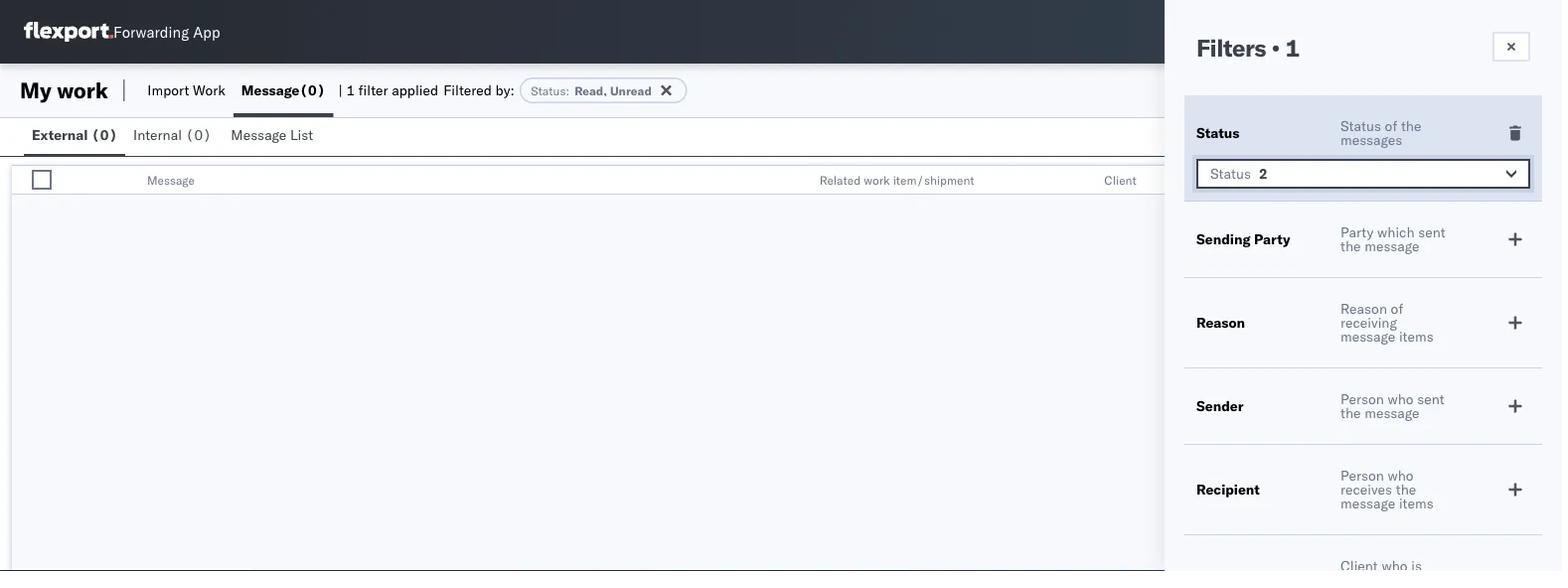 Task type: vqa. For each thing, say whether or not it's contained in the screenshot.
Name within the Button
no



Task type: describe. For each thing, give the bounding box(es) containing it.
(0) for internal (0)
[[186, 126, 211, 144]]

0 horizontal spatial party
[[1254, 231, 1291, 248]]

import work
[[147, 81, 225, 99]]

applied
[[392, 81, 439, 99]]

external
[[32, 126, 88, 144]]

sent for party which sent the message
[[1419, 224, 1446, 241]]

forwarding
[[113, 22, 189, 41]]

unread
[[610, 83, 652, 98]]

resize handle column header for client
[[1356, 166, 1379, 196]]

item/shipment
[[893, 172, 975, 187]]

status for status of the messages
[[1341, 117, 1381, 135]]

of for the
[[1385, 117, 1398, 135]]

reason for reason of receiving message items
[[1341, 300, 1387, 318]]

filters
[[1197, 33, 1266, 63]]

(0) for message (0)
[[300, 81, 325, 99]]

of for receiving
[[1391, 300, 1404, 318]]

messages
[[1341, 131, 1403, 149]]

sent for person who sent the message
[[1418, 391, 1445, 408]]

message for (0)
[[241, 81, 300, 99]]

status of the messages
[[1341, 117, 1422, 149]]

reason of receiving message items
[[1341, 300, 1434, 345]]

actions
[[1389, 172, 1431, 187]]

party which sent the message
[[1341, 224, 1446, 255]]

|
[[338, 81, 343, 99]]

internal (0) button
[[125, 117, 223, 156]]

work for related
[[864, 172, 890, 187]]

person who receives the message items
[[1341, 467, 1434, 512]]

person for person who sent the message
[[1341, 391, 1384, 408]]

status 2
[[1211, 165, 1268, 182]]

filter
[[359, 81, 388, 99]]

receives
[[1341, 481, 1392, 498]]

party inside party which sent the message
[[1341, 224, 1374, 241]]

import work button
[[139, 64, 233, 117]]

my work
[[20, 77, 108, 104]]

status : read, unread
[[531, 83, 652, 98]]

message for party which sent the message
[[1365, 238, 1420, 255]]

2
[[1259, 165, 1268, 182]]

sending
[[1197, 231, 1251, 248]]

items inside person who receives the message items
[[1399, 495, 1434, 512]]

list
[[290, 126, 313, 144]]

os
[[1506, 24, 1525, 39]]

work for my
[[57, 77, 108, 104]]

(0) for external (0)
[[91, 126, 117, 144]]

by:
[[495, 81, 515, 99]]

message list
[[231, 126, 313, 144]]

who for sent
[[1388, 391, 1414, 408]]

external (0) button
[[24, 117, 125, 156]]

which
[[1377, 224, 1415, 241]]



Task type: locate. For each thing, give the bounding box(es) containing it.
1 vertical spatial items
[[1399, 495, 1434, 512]]

message list button
[[223, 117, 325, 156]]

2 who from the top
[[1388, 467, 1414, 485]]

os button
[[1493, 9, 1538, 55]]

message inside party which sent the message
[[1365, 238, 1420, 255]]

forwarding app
[[113, 22, 220, 41]]

message inside the reason of receiving message items
[[1341, 328, 1396, 345]]

1 vertical spatial person
[[1341, 467, 1384, 485]]

message for list
[[231, 126, 287, 144]]

the for person who sent the message
[[1341, 404, 1361, 422]]

forwarding app link
[[24, 22, 220, 42]]

sending party
[[1197, 231, 1291, 248]]

items right receives
[[1399, 495, 1434, 512]]

1 horizontal spatial (0)
[[186, 126, 211, 144]]

0 horizontal spatial work
[[57, 77, 108, 104]]

who
[[1388, 391, 1414, 408], [1388, 467, 1414, 485]]

(0) left |
[[300, 81, 325, 99]]

1 who from the top
[[1388, 391, 1414, 408]]

0 vertical spatial message
[[241, 81, 300, 99]]

2 items from the top
[[1399, 495, 1434, 512]]

1 right |
[[346, 81, 355, 99]]

the up actions
[[1401, 117, 1422, 135]]

(0)
[[300, 81, 325, 99], [91, 126, 117, 144], [186, 126, 211, 144]]

filters • 1
[[1197, 33, 1300, 63]]

2 person from the top
[[1341, 467, 1384, 485]]

the for person who receives the message items
[[1396, 481, 1417, 498]]

who inside person who receives the message items
[[1388, 467, 1414, 485]]

message left list
[[231, 126, 287, 144]]

internal (0)
[[133, 126, 211, 144]]

the inside person who receives the message items
[[1396, 481, 1417, 498]]

party left which
[[1341, 224, 1374, 241]]

resize handle column header for message
[[786, 166, 810, 196]]

work right related
[[864, 172, 890, 187]]

items right receiving
[[1399, 328, 1434, 345]]

2 resize handle column header from the left
[[786, 166, 810, 196]]

app
[[193, 22, 220, 41]]

message
[[241, 81, 300, 99], [231, 126, 287, 144], [147, 172, 195, 187]]

who down the person who sent the message
[[1388, 467, 1414, 485]]

0 vertical spatial of
[[1385, 117, 1398, 135]]

message inside the person who sent the message
[[1365, 404, 1420, 422]]

sent inside the person who sent the message
[[1418, 391, 1445, 408]]

(0) right internal
[[186, 126, 211, 144]]

5 resize handle column header from the left
[[1527, 166, 1550, 196]]

Search Shipments (/) text field
[[1182, 17, 1374, 47]]

items
[[1399, 328, 1434, 345], [1399, 495, 1434, 512]]

reason for reason
[[1197, 314, 1245, 331]]

who inside the person who sent the message
[[1388, 391, 1414, 408]]

read,
[[575, 83, 607, 98]]

:
[[566, 83, 570, 98]]

work
[[57, 77, 108, 104], [864, 172, 890, 187]]

external (0)
[[32, 126, 117, 144]]

0 horizontal spatial reason
[[1197, 314, 1245, 331]]

3 resize handle column header from the left
[[1071, 166, 1095, 196]]

1 right •
[[1285, 33, 1300, 63]]

the for party which sent the message
[[1341, 238, 1361, 255]]

| 1 filter applied filtered by:
[[338, 81, 515, 99]]

1
[[1285, 33, 1300, 63], [346, 81, 355, 99]]

message down internal (0) button
[[147, 172, 195, 187]]

items inside the reason of receiving message items
[[1399, 328, 1434, 345]]

2 vertical spatial message
[[147, 172, 195, 187]]

reason up 'sender'
[[1197, 314, 1245, 331]]

flexport. image
[[24, 22, 113, 42]]

of inside the reason of receiving message items
[[1391, 300, 1404, 318]]

1 horizontal spatial 1
[[1285, 33, 1300, 63]]

related work item/shipment
[[820, 172, 975, 187]]

person inside person who receives the message items
[[1341, 467, 1384, 485]]

of down party which sent the message
[[1391, 300, 1404, 318]]

0 horizontal spatial (0)
[[91, 126, 117, 144]]

party
[[1341, 224, 1374, 241], [1254, 231, 1291, 248]]

sender
[[1197, 398, 1244, 415]]

1 horizontal spatial party
[[1341, 224, 1374, 241]]

sent down the reason of receiving message items
[[1418, 391, 1445, 408]]

status for status
[[1197, 124, 1240, 142]]

person
[[1341, 391, 1384, 408], [1341, 467, 1384, 485]]

sent right which
[[1419, 224, 1446, 241]]

the left which
[[1341, 238, 1361, 255]]

message up message list at the top left of the page
[[241, 81, 300, 99]]

1 vertical spatial work
[[864, 172, 890, 187]]

resize handle column header for related work item/shipment
[[1071, 166, 1095, 196]]

reason
[[1341, 300, 1387, 318], [1197, 314, 1245, 331]]

0 horizontal spatial 1
[[346, 81, 355, 99]]

1 vertical spatial of
[[1391, 300, 1404, 318]]

person for person who receives the message items
[[1341, 467, 1384, 485]]

0 vertical spatial person
[[1341, 391, 1384, 408]]

who down the reason of receiving message items
[[1388, 391, 1414, 408]]

message (0)
[[241, 81, 325, 99]]

message inside person who receives the message items
[[1341, 495, 1396, 512]]

party right the sending
[[1254, 231, 1291, 248]]

sent
[[1419, 224, 1446, 241], [1418, 391, 1445, 408]]

message for person who receives the message items
[[1341, 495, 1396, 512]]

my
[[20, 77, 51, 104]]

the right receives
[[1396, 481, 1417, 498]]

person who sent the message
[[1341, 391, 1445, 422]]

message
[[1365, 238, 1420, 255], [1341, 328, 1396, 345], [1365, 404, 1420, 422], [1341, 495, 1396, 512]]

1 items from the top
[[1399, 328, 1434, 345]]

4 resize handle column header from the left
[[1356, 166, 1379, 196]]

the inside status of the messages
[[1401, 117, 1422, 135]]

1 vertical spatial sent
[[1418, 391, 1445, 408]]

the
[[1401, 117, 1422, 135], [1341, 238, 1361, 255], [1341, 404, 1361, 422], [1396, 481, 1417, 498]]

1 vertical spatial who
[[1388, 467, 1414, 485]]

receiving
[[1341, 314, 1397, 331]]

status
[[531, 83, 566, 98], [1341, 117, 1381, 135], [1197, 124, 1240, 142], [1211, 165, 1251, 182]]

status for status 2
[[1211, 165, 1251, 182]]

status inside status of the messages
[[1341, 117, 1381, 135]]

the inside the person who sent the message
[[1341, 404, 1361, 422]]

reason inside the reason of receiving message items
[[1341, 300, 1387, 318]]

the inside party which sent the message
[[1341, 238, 1361, 255]]

client
[[1104, 172, 1137, 187]]

1 resize handle column header from the left
[[74, 166, 97, 196]]

person down receiving
[[1341, 391, 1384, 408]]

of
[[1385, 117, 1398, 135], [1391, 300, 1404, 318]]

resize handle column header
[[74, 166, 97, 196], [786, 166, 810, 196], [1071, 166, 1095, 196], [1356, 166, 1379, 196], [1527, 166, 1550, 196]]

work
[[193, 81, 225, 99]]

0 vertical spatial sent
[[1419, 224, 1446, 241]]

2 horizontal spatial (0)
[[300, 81, 325, 99]]

(0) right "external"
[[91, 126, 117, 144]]

1 person from the top
[[1341, 391, 1384, 408]]

1 vertical spatial message
[[231, 126, 287, 144]]

1 horizontal spatial reason
[[1341, 300, 1387, 318]]

resize handle column header for actions
[[1527, 166, 1550, 196]]

0 vertical spatial who
[[1388, 391, 1414, 408]]

person down the person who sent the message
[[1341, 467, 1384, 485]]

reason down party which sent the message
[[1341, 300, 1387, 318]]

filtered
[[443, 81, 492, 99]]

the up receives
[[1341, 404, 1361, 422]]

message inside message list button
[[231, 126, 287, 144]]

1 vertical spatial 1
[[346, 81, 355, 99]]

of up actions
[[1385, 117, 1398, 135]]

status for status : read, unread
[[531, 83, 566, 98]]

0 vertical spatial work
[[57, 77, 108, 104]]

person inside the person who sent the message
[[1341, 391, 1384, 408]]

1 horizontal spatial work
[[864, 172, 890, 187]]

sent inside party which sent the message
[[1419, 224, 1446, 241]]

recipient
[[1197, 481, 1260, 498]]

0 vertical spatial items
[[1399, 328, 1434, 345]]

related
[[820, 172, 861, 187]]

of inside status of the messages
[[1385, 117, 1398, 135]]

•
[[1272, 33, 1280, 63]]

import
[[147, 81, 189, 99]]

None checkbox
[[32, 170, 52, 190]]

message for person who sent the message
[[1365, 404, 1420, 422]]

internal
[[133, 126, 182, 144]]

work up the external (0)
[[57, 77, 108, 104]]

who for receives
[[1388, 467, 1414, 485]]

0 vertical spatial 1
[[1285, 33, 1300, 63]]



